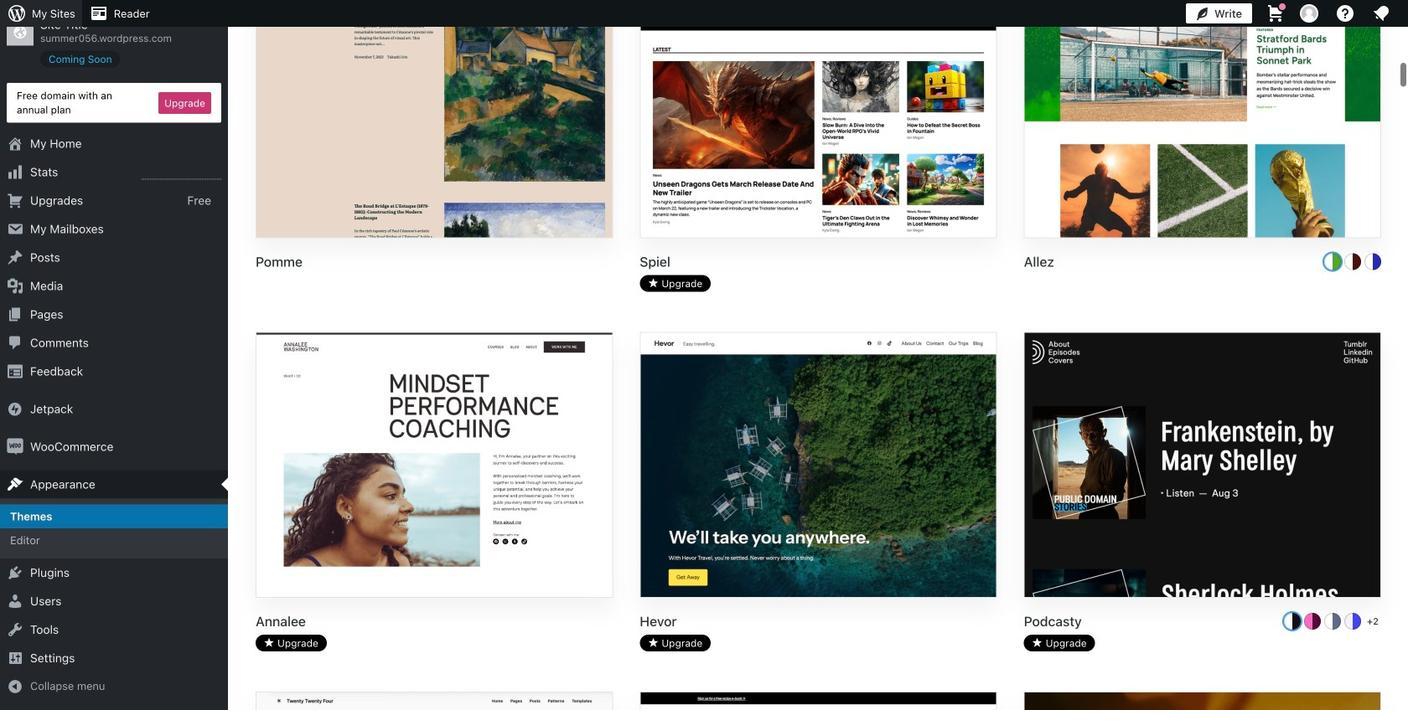 Task type: describe. For each thing, give the bounding box(es) containing it.
allez is the perfect theme site for sports practitioners or fans who want to blog about their sport. image
[[1025, 0, 1381, 240]]

sunderland is a simple theme that supports full-site editing. it comes with a set of minimal templates and design settings that can be manipulated through global styles. use it to build something beautiful. image
[[1025, 693, 1381, 711]]

1 list item from the top
[[1401, 164, 1408, 243]]

2 list item from the top
[[1401, 243, 1408, 305]]

my shopping cart image
[[1266, 3, 1286, 23]]

nook is a classic blogging theme offering a delightful canvas for your diy projects, delicious recipes, and creative inspirations. image
[[641, 693, 996, 711]]

hevor is the block remake of classic theme hever. it is a fully responsive theme, ideal for creating a strong, beautiful, online presence for your business. image
[[641, 333, 996, 600]]

sometimes your podcast episode cover arts deserve more attention than regular thumbnails offer. if you think so, then podcasty is the theme design for your podcast site. image
[[1025, 333, 1381, 600]]

pomme is a simple portfolio theme for painters. image
[[257, 0, 612, 240]]



Task type: locate. For each thing, give the bounding box(es) containing it.
list item
[[1401, 164, 1408, 243], [1401, 243, 1408, 305]]

0 vertical spatial img image
[[7, 401, 23, 418]]

img image
[[7, 401, 23, 418], [7, 439, 23, 456]]

help image
[[1335, 3, 1355, 23]]

annalee is a theme perfect for a personal coach. image
[[257, 333, 612, 600]]

1 img image from the top
[[7, 401, 23, 418]]

1 vertical spatial img image
[[7, 439, 23, 456]]

highest hourly views 0 image
[[142, 169, 221, 180]]

spiel is a game magazine theme. image
[[641, 0, 996, 240]]

manage your notifications image
[[1371, 3, 1392, 23]]

2 img image from the top
[[7, 439, 23, 456]]

my profile image
[[1300, 4, 1319, 23]]

twenty twenty-four is designed to be flexible, versatile and applicable to any website. its collection of templates and patterns tailor to different needs, such as presenting a business, blogging and writing or showcasing work. a multitude of possibilities open up with just a few adjustments to color and typography. twenty twenty-four comes with style variations and full page designs to help speed up the site building process, is fully compatible with the site editor, and takes advantage of new design tools introduced in wordpress 6.4. image
[[257, 693, 612, 711]]



Task type: vqa. For each thing, say whether or not it's contained in the screenshot.
1st img from the top of the page
yes



